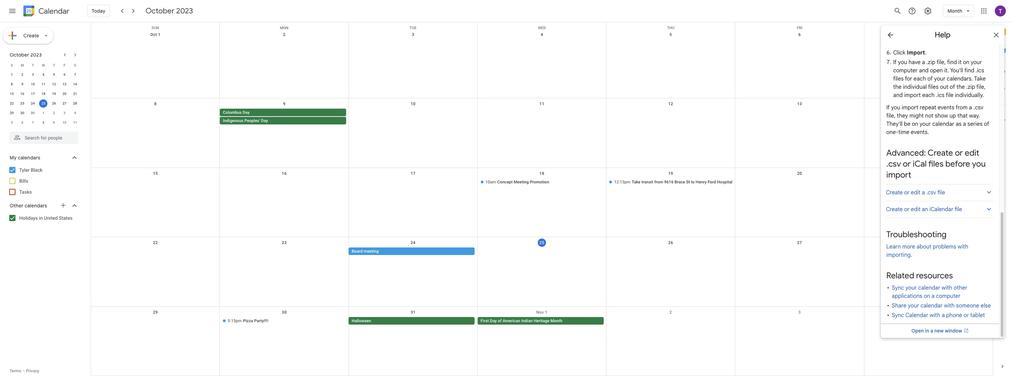 Task type: describe. For each thing, give the bounding box(es) containing it.
22 inside grid
[[153, 241, 158, 246]]

29 for nov 1
[[153, 310, 158, 315]]

my
[[10, 155, 17, 161]]

1 right oct
[[158, 32, 161, 37]]

28 inside grid
[[926, 241, 931, 246]]

november 4 element
[[71, 109, 79, 117]]

today
[[92, 8, 105, 14]]

november 9 element
[[50, 119, 58, 127]]

row containing oct 1
[[91, 29, 993, 99]]

create button
[[3, 27, 54, 44]]

18 inside october 2023 grid
[[41, 92, 45, 96]]

month button
[[944, 3, 975, 19]]

12 for sun
[[669, 102, 673, 107]]

0 vertical spatial 7
[[74, 73, 76, 77]]

–
[[22, 369, 25, 374]]

23 element
[[18, 100, 26, 108]]

oct 1
[[150, 32, 161, 37]]

25 cell
[[38, 99, 49, 109]]

1 s from the left
[[11, 63, 13, 67]]

day for columbus
[[243, 110, 250, 115]]

18 inside grid
[[540, 171, 545, 176]]

22 inside october 2023 grid
[[10, 102, 14, 105]]

15 element
[[8, 90, 16, 98]]

10 element
[[29, 80, 37, 89]]

other
[[10, 203, 23, 209]]

black
[[31, 168, 42, 173]]

26 element
[[50, 100, 58, 108]]

0 horizontal spatial october 2023
[[10, 52, 42, 58]]

16 element
[[18, 90, 26, 98]]

0 horizontal spatial october
[[10, 52, 29, 58]]

28 inside october 2023 grid
[[73, 102, 77, 105]]

0 horizontal spatial 7
[[32, 121, 34, 125]]

10am
[[486, 180, 496, 185]]

column header inside grid
[[865, 22, 993, 29]]

first day of american indian heritage month button
[[478, 318, 604, 325]]

1 horizontal spatial october 2023
[[146, 6, 193, 16]]

calendar element
[[22, 4, 69, 19]]

month inside button
[[551, 319, 563, 324]]

17 inside october 2023 grid
[[31, 92, 35, 96]]

november 1 element
[[39, 109, 48, 117]]

terms – privacy
[[10, 369, 39, 374]]

privacy link
[[26, 369, 39, 374]]

thu
[[667, 26, 675, 30]]

hospital
[[717, 180, 733, 185]]

tyler
[[19, 168, 30, 173]]

f
[[64, 63, 65, 67]]

henry
[[696, 180, 707, 185]]

26 inside row group
[[52, 102, 56, 105]]

party!!!!
[[254, 319, 268, 324]]

first
[[481, 319, 489, 324]]

halloween
[[352, 319, 371, 324]]

26 inside grid
[[669, 241, 673, 246]]

tue
[[410, 26, 417, 30]]

5:15pm pizza party!!!!
[[228, 319, 268, 324]]

17 inside grid
[[411, 171, 416, 176]]

1 vertical spatial 20
[[797, 171, 802, 176]]

nov 1
[[537, 310, 548, 315]]

board meeting
[[352, 250, 379, 254]]

30 for nov 1
[[282, 310, 287, 315]]

holidays in united states
[[19, 216, 73, 221]]

9 for sun
[[283, 102, 286, 107]]

19 inside row group
[[52, 92, 56, 96]]

of
[[498, 319, 502, 324]]

31 for nov 1
[[411, 310, 416, 315]]

board meeting button
[[349, 248, 475, 256]]

1 horizontal spatial 11
[[73, 121, 77, 125]]

13 for sun
[[797, 102, 802, 107]]

day for first
[[490, 319, 497, 324]]

november 6 element
[[18, 119, 26, 127]]

1 horizontal spatial 9
[[53, 121, 55, 125]]

brace
[[675, 180, 685, 185]]

5:15pm
[[228, 319, 242, 324]]

calendar
[[38, 6, 69, 16]]

2 s from the left
[[74, 63, 76, 67]]

1 vertical spatial 16
[[282, 171, 287, 176]]

25 inside grid
[[540, 241, 545, 246]]

12 element
[[50, 80, 58, 89]]

11 for october 2023
[[41, 82, 45, 86]]

13 for october 2023
[[63, 82, 66, 86]]

21
[[73, 92, 77, 96]]

24 element
[[29, 100, 37, 108]]

w
[[42, 63, 45, 67]]

31 for 1
[[31, 111, 35, 115]]

columbus day indigenous peoples' day
[[223, 110, 268, 123]]

5 for 1
[[53, 73, 55, 77]]

calendars for other calendars
[[25, 203, 47, 209]]

sun
[[152, 26, 159, 30]]

heritage
[[534, 319, 550, 324]]

5 for oct 1
[[670, 32, 672, 37]]

Search for people text field
[[14, 132, 74, 144]]

november 3 element
[[60, 109, 69, 117]]

fri
[[797, 26, 803, 30]]

0 vertical spatial 2023
[[176, 6, 193, 16]]

add other calendars image
[[60, 202, 67, 209]]

31 element
[[29, 109, 37, 117]]

columbus
[[223, 110, 242, 115]]

today button
[[87, 3, 110, 19]]

11 element
[[39, 80, 48, 89]]

st
[[686, 180, 690, 185]]

pizza
[[243, 319, 253, 324]]

6 for 1
[[64, 73, 66, 77]]

12:13pm take transit from 9616 brace st to henry ford hospital
[[614, 180, 733, 185]]

oct
[[150, 32, 157, 37]]

transit
[[642, 180, 654, 185]]

first day of american indian heritage month
[[481, 319, 563, 324]]

november 8 element
[[39, 119, 48, 127]]

mon
[[280, 26, 289, 30]]

meeting
[[514, 180, 529, 185]]



Task type: vqa. For each thing, say whether or not it's contained in the screenshot.
top Day
yes



Task type: locate. For each thing, give the bounding box(es) containing it.
12 for october 2023
[[52, 82, 56, 86]]

grid containing oct 1
[[91, 22, 993, 377]]

my calendars list
[[1, 165, 85, 198]]

1 vertical spatial 5
[[53, 73, 55, 77]]

24
[[31, 102, 35, 105], [411, 241, 416, 246]]

18
[[41, 92, 45, 96], [540, 171, 545, 176]]

2 vertical spatial 10
[[63, 121, 66, 125]]

row group
[[7, 70, 80, 128]]

row containing s
[[7, 60, 80, 70]]

31 inside grid
[[411, 310, 416, 315]]

30
[[20, 111, 24, 115], [282, 310, 287, 315]]

8 inside grid
[[154, 102, 157, 107]]

october up the m
[[10, 52, 29, 58]]

29 inside october 2023 grid
[[10, 111, 14, 115]]

1 vertical spatial 25
[[540, 241, 545, 246]]

1 horizontal spatial 6
[[64, 73, 66, 77]]

10 for sun
[[411, 102, 416, 107]]

states
[[59, 216, 73, 221]]

5 down 29 element
[[11, 121, 13, 125]]

1 horizontal spatial october
[[146, 6, 175, 16]]

t left w
[[32, 63, 34, 67]]

11
[[41, 82, 45, 86], [540, 102, 545, 107], [73, 121, 77, 125]]

month right settings menu icon
[[948, 8, 963, 14]]

4
[[541, 32, 543, 37], [42, 73, 44, 77], [74, 111, 76, 115], [928, 310, 930, 315]]

november 2 element
[[50, 109, 58, 117]]

united
[[44, 216, 58, 221]]

21 element
[[71, 90, 79, 98]]

0 horizontal spatial 16
[[20, 92, 24, 96]]

6 for oct 1
[[799, 32, 801, 37]]

october 2023 up the m
[[10, 52, 42, 58]]

1 horizontal spatial 16
[[282, 171, 287, 176]]

in
[[39, 216, 43, 221]]

promotion
[[530, 180, 549, 185]]

13 inside october 2023 grid
[[63, 82, 66, 86]]

grid
[[91, 22, 993, 377]]

0 horizontal spatial t
[[32, 63, 34, 67]]

october 2023 grid
[[7, 60, 80, 128]]

1 horizontal spatial 26
[[669, 241, 673, 246]]

9616
[[664, 180, 674, 185]]

indian
[[522, 319, 533, 324]]

14 element
[[71, 80, 79, 89]]

2 vertical spatial 8
[[42, 121, 44, 125]]

october 2023 up sun
[[146, 6, 193, 16]]

8
[[11, 82, 13, 86], [154, 102, 157, 107], [42, 121, 44, 125]]

1 vertical spatial 15
[[153, 171, 158, 176]]

1 vertical spatial 19
[[669, 171, 673, 176]]

10am concept meeting promotion
[[486, 180, 549, 185]]

terms link
[[10, 369, 21, 374]]

25 inside 'element'
[[41, 102, 45, 105]]

1 t from the left
[[32, 63, 34, 67]]

take
[[632, 180, 641, 185]]

3
[[412, 32, 414, 37], [32, 73, 34, 77], [64, 111, 66, 115], [799, 310, 801, 315]]

terms
[[10, 369, 21, 374]]

24 inside october 2023 grid
[[31, 102, 35, 105]]

s right f
[[74, 63, 76, 67]]

30 inside grid
[[282, 310, 287, 315]]

10
[[31, 82, 35, 86], [411, 102, 416, 107], [63, 121, 66, 125]]

1 horizontal spatial 12
[[669, 102, 673, 107]]

create
[[23, 33, 39, 39]]

0 horizontal spatial 20
[[63, 92, 66, 96]]

27 element
[[60, 100, 69, 108]]

cell containing columbus day
[[220, 109, 349, 126]]

5 down thu in the top right of the page
[[670, 32, 672, 37]]

19 element
[[50, 90, 58, 98]]

october up sun
[[146, 6, 175, 16]]

22
[[10, 102, 14, 105], [153, 241, 158, 246]]

day left of
[[490, 319, 497, 324]]

s left the m
[[11, 63, 13, 67]]

1 vertical spatial 23
[[282, 241, 287, 246]]

1 vertical spatial 30
[[282, 310, 287, 315]]

1 vertical spatial 7
[[32, 121, 34, 125]]

0 horizontal spatial 24
[[31, 102, 35, 105]]

day inside button
[[490, 319, 497, 324]]

1 inside november 1 element
[[42, 111, 44, 115]]

main drawer image
[[8, 7, 16, 15]]

6 down fri
[[799, 32, 801, 37]]

row containing 1
[[7, 70, 80, 80]]

0 horizontal spatial 31
[[31, 111, 35, 115]]

14 inside grid
[[926, 102, 931, 107]]

concept
[[497, 180, 513, 185]]

0 vertical spatial 22
[[10, 102, 14, 105]]

9 up columbus day button
[[283, 102, 286, 107]]

bills
[[19, 179, 28, 184]]

2 horizontal spatial 10
[[411, 102, 416, 107]]

5 inside grid
[[670, 32, 672, 37]]

16 inside october 2023 grid
[[20, 92, 24, 96]]

0 vertical spatial 25
[[41, 102, 45, 105]]

column header
[[865, 22, 993, 29]]

0 horizontal spatial 27
[[63, 102, 66, 105]]

19 down the 12 'element'
[[52, 92, 56, 96]]

26
[[52, 102, 56, 105], [669, 241, 673, 246]]

1 horizontal spatial 25
[[540, 241, 545, 246]]

privacy
[[26, 369, 39, 374]]

1 vertical spatial october 2023
[[10, 52, 42, 58]]

29
[[10, 111, 14, 115], [153, 310, 158, 315]]

1 vertical spatial 11
[[540, 102, 545, 107]]

1 horizontal spatial 27
[[797, 241, 802, 246]]

1 horizontal spatial day
[[261, 119, 268, 123]]

0 vertical spatial october 2023
[[146, 6, 193, 16]]

1 vertical spatial 24
[[411, 241, 416, 246]]

27
[[63, 102, 66, 105], [797, 241, 802, 246]]

0 horizontal spatial 28
[[73, 102, 77, 105]]

14 for sun
[[926, 102, 931, 107]]

18 up promotion
[[540, 171, 545, 176]]

1 vertical spatial 29
[[153, 310, 158, 315]]

20 element
[[60, 90, 69, 98]]

0 vertical spatial calendars
[[18, 155, 40, 161]]

support image
[[908, 7, 917, 15]]

calendars
[[18, 155, 40, 161], [25, 203, 47, 209]]

12 inside grid
[[669, 102, 673, 107]]

1 vertical spatial 31
[[411, 310, 416, 315]]

indigenous peoples' day button
[[220, 117, 346, 125]]

halloween button
[[349, 318, 475, 325]]

1 horizontal spatial 31
[[411, 310, 416, 315]]

november 10 element
[[60, 119, 69, 127]]

my calendars button
[[1, 153, 85, 164]]

31
[[31, 111, 35, 115], [411, 310, 416, 315]]

22 element
[[8, 100, 16, 108]]

0 horizontal spatial 13
[[63, 82, 66, 86]]

day up peoples'
[[243, 110, 250, 115]]

9 down 'november 2' element
[[53, 121, 55, 125]]

0 horizontal spatial 15
[[10, 92, 14, 96]]

meeting
[[364, 250, 379, 254]]

my calendars
[[10, 155, 40, 161]]

18 down 11 element
[[41, 92, 45, 96]]

0 horizontal spatial 5
[[11, 121, 13, 125]]

23
[[20, 102, 24, 105], [282, 241, 287, 246]]

0 vertical spatial day
[[243, 110, 250, 115]]

peoples'
[[245, 119, 260, 123]]

row
[[91, 22, 993, 30], [91, 29, 993, 99], [7, 60, 80, 70], [7, 70, 80, 80], [7, 80, 80, 89], [7, 89, 80, 99], [91, 99, 993, 168], [7, 99, 80, 109], [7, 109, 80, 118], [7, 118, 80, 128], [91, 168, 993, 238], [91, 238, 993, 307], [91, 307, 993, 377]]

1 vertical spatial day
[[261, 119, 268, 123]]

tasks
[[19, 190, 32, 195]]

1 horizontal spatial 23
[[282, 241, 287, 246]]

30 element
[[18, 109, 26, 117]]

0 horizontal spatial 30
[[20, 111, 24, 115]]

0 horizontal spatial s
[[11, 63, 13, 67]]

12 inside the 12 'element'
[[52, 82, 56, 86]]

23 inside grid
[[282, 241, 287, 246]]

0 vertical spatial 17
[[31, 92, 35, 96]]

1 down 25, today 'element' in the top of the page
[[42, 111, 44, 115]]

0 vertical spatial 10
[[31, 82, 35, 86]]

american
[[503, 319, 521, 324]]

october
[[146, 6, 175, 16], [10, 52, 29, 58]]

5 up the 12 'element'
[[53, 73, 55, 77]]

row group containing 1
[[7, 70, 80, 128]]

0 vertical spatial month
[[948, 8, 963, 14]]

19
[[52, 92, 56, 96], [669, 171, 673, 176]]

tyler black
[[19, 168, 42, 173]]

november 11 element
[[71, 119, 79, 127]]

28 element
[[71, 100, 79, 108]]

m
[[21, 63, 24, 67]]

0 horizontal spatial 8
[[11, 82, 13, 86]]

9
[[21, 82, 23, 86], [283, 102, 286, 107], [53, 121, 55, 125]]

november 7 element
[[29, 119, 37, 127]]

0 vertical spatial 12
[[52, 82, 56, 86]]

0 vertical spatial 15
[[10, 92, 14, 96]]

november 5 element
[[8, 119, 16, 127]]

1 horizontal spatial 2023
[[176, 6, 193, 16]]

24 down 17 element
[[31, 102, 35, 105]]

24 up board meeting button
[[411, 241, 416, 246]]

31 down 24 element
[[31, 111, 35, 115]]

25, today element
[[39, 100, 48, 108]]

0 vertical spatial 27
[[63, 102, 66, 105]]

30 for 1
[[20, 111, 24, 115]]

16
[[20, 92, 24, 96], [282, 171, 287, 176]]

5
[[670, 32, 672, 37], [53, 73, 55, 77], [11, 121, 13, 125]]

1 vertical spatial 18
[[540, 171, 545, 176]]

9 for october 2023
[[21, 82, 23, 86]]

7
[[74, 73, 76, 77], [32, 121, 34, 125]]

0 horizontal spatial 11
[[41, 82, 45, 86]]

1 vertical spatial calendars
[[25, 203, 47, 209]]

None search field
[[0, 129, 85, 144]]

s
[[11, 63, 13, 67], [74, 63, 76, 67]]

1 horizontal spatial t
[[53, 63, 55, 67]]

0 vertical spatial 26
[[52, 102, 56, 105]]

2 vertical spatial 6
[[21, 121, 23, 125]]

1 vertical spatial 10
[[411, 102, 416, 107]]

2
[[283, 32, 286, 37], [21, 73, 23, 77], [53, 111, 55, 115], [670, 310, 672, 315]]

month right heritage
[[551, 319, 563, 324]]

29 for 1
[[10, 111, 14, 115]]

indigenous
[[223, 119, 244, 123]]

0 vertical spatial 8
[[11, 82, 13, 86]]

0 vertical spatial 31
[[31, 111, 35, 115]]

11 for sun
[[540, 102, 545, 107]]

calendars for my calendars
[[18, 155, 40, 161]]

31 up halloween button
[[411, 310, 416, 315]]

0 horizontal spatial 12
[[52, 82, 56, 86]]

board
[[352, 250, 363, 254]]

27 inside row group
[[63, 102, 66, 105]]

2 horizontal spatial 5
[[670, 32, 672, 37]]

t
[[32, 63, 34, 67], [53, 63, 55, 67]]

1 right nov
[[545, 310, 548, 315]]

10 inside grid
[[411, 102, 416, 107]]

15 inside grid
[[153, 171, 158, 176]]

30 inside row group
[[20, 111, 24, 115]]

calendars up "in"
[[25, 203, 47, 209]]

tab list
[[994, 22, 1012, 358]]

calendars inside dropdown button
[[25, 203, 47, 209]]

14
[[73, 82, 77, 86], [926, 102, 931, 107]]

9 up 16 element
[[21, 82, 23, 86]]

0 horizontal spatial 25
[[41, 102, 45, 105]]

31 inside row group
[[31, 111, 35, 115]]

6
[[799, 32, 801, 37], [64, 73, 66, 77], [21, 121, 23, 125]]

13
[[63, 82, 66, 86], [797, 102, 802, 107]]

0 vertical spatial 28
[[73, 102, 77, 105]]

2 horizontal spatial 6
[[799, 32, 801, 37]]

1 vertical spatial 14
[[926, 102, 931, 107]]

row containing 5
[[7, 118, 80, 128]]

0 horizontal spatial 29
[[10, 111, 14, 115]]

other calendars button
[[1, 201, 85, 212]]

0 vertical spatial 13
[[63, 82, 66, 86]]

calendars up tyler black
[[18, 155, 40, 161]]

17 element
[[29, 90, 37, 98]]

23 inside 23 "element"
[[20, 102, 24, 105]]

month inside popup button
[[948, 8, 963, 14]]

from
[[655, 180, 663, 185]]

7 up 14 element
[[74, 73, 76, 77]]

1 vertical spatial october
[[10, 52, 29, 58]]

2 vertical spatial 9
[[53, 121, 55, 125]]

28
[[73, 102, 77, 105], [926, 241, 931, 246]]

0 horizontal spatial day
[[243, 110, 250, 115]]

6 inside grid
[[799, 32, 801, 37]]

1 vertical spatial 9
[[283, 102, 286, 107]]

cell
[[91, 109, 220, 126], [220, 109, 349, 126], [349, 109, 478, 126], [607, 109, 735, 126], [735, 109, 864, 126], [864, 109, 993, 126], [91, 179, 220, 187], [220, 179, 349, 187], [349, 179, 478, 187], [735, 179, 864, 187], [864, 179, 993, 187], [91, 248, 220, 256], [220, 248, 349, 256], [478, 248, 607, 256], [607, 248, 735, 256], [864, 248, 993, 256], [91, 318, 220, 326], [607, 318, 735, 326], [735, 318, 864, 326], [864, 318, 993, 326]]

0 vertical spatial 9
[[21, 82, 23, 86]]

nov
[[537, 310, 544, 315]]

ford
[[708, 180, 716, 185]]

0 vertical spatial 6
[[799, 32, 801, 37]]

12:13pm
[[614, 180, 631, 185]]

6 down f
[[64, 73, 66, 77]]

month
[[948, 8, 963, 14], [551, 319, 563, 324]]

1 vertical spatial 27
[[797, 241, 802, 246]]

2 horizontal spatial day
[[490, 319, 497, 324]]

row containing sun
[[91, 22, 993, 30]]

1 horizontal spatial 20
[[797, 171, 802, 176]]

1 horizontal spatial 15
[[153, 171, 158, 176]]

wed
[[538, 26, 546, 30]]

2 horizontal spatial 8
[[154, 102, 157, 107]]

14 for october 2023
[[73, 82, 77, 86]]

holidays
[[19, 216, 38, 221]]

1 vertical spatial month
[[551, 319, 563, 324]]

calendars inside 'dropdown button'
[[18, 155, 40, 161]]

1 up 15 element
[[11, 73, 13, 77]]

2 t from the left
[[53, 63, 55, 67]]

19 inside grid
[[669, 171, 673, 176]]

1 vertical spatial 22
[[153, 241, 158, 246]]

to
[[691, 180, 695, 185]]

9 inside grid
[[283, 102, 286, 107]]

29 element
[[8, 109, 16, 117]]

1 horizontal spatial month
[[948, 8, 963, 14]]

0 vertical spatial 18
[[41, 92, 45, 96]]

29 inside grid
[[153, 310, 158, 315]]

8 for sun
[[154, 102, 157, 107]]

15 inside october 2023 grid
[[10, 92, 14, 96]]

20
[[63, 92, 66, 96], [797, 171, 802, 176]]

columbus day button
[[220, 109, 346, 117]]

2 vertical spatial day
[[490, 319, 497, 324]]

0 horizontal spatial month
[[551, 319, 563, 324]]

1 vertical spatial 8
[[154, 102, 157, 107]]

13 element
[[60, 80, 69, 89]]

6 down 30 element
[[21, 121, 23, 125]]

settings menu image
[[924, 7, 933, 15]]

other calendars
[[10, 203, 47, 209]]

8 for october 2023
[[11, 82, 13, 86]]

11 inside grid
[[540, 102, 545, 107]]

7 down 31 element
[[32, 121, 34, 125]]

18 element
[[39, 90, 48, 98]]

14 inside october 2023 grid
[[73, 82, 77, 86]]

1 horizontal spatial 7
[[74, 73, 76, 77]]

6 inside november 6 element
[[21, 121, 23, 125]]

1 horizontal spatial 8
[[42, 121, 44, 125]]

0 vertical spatial 20
[[63, 92, 66, 96]]

1 horizontal spatial 29
[[153, 310, 158, 315]]

27 inside grid
[[797, 241, 802, 246]]

calendar heading
[[37, 6, 69, 16]]

19 up 9616 at the top of the page
[[669, 171, 673, 176]]

0 horizontal spatial 6
[[21, 121, 23, 125]]

1 horizontal spatial 17
[[411, 171, 416, 176]]

day right peoples'
[[261, 119, 268, 123]]

17
[[31, 92, 35, 96], [411, 171, 416, 176]]

0 horizontal spatial 2023
[[30, 52, 42, 58]]

t left f
[[53, 63, 55, 67]]

10 for october 2023
[[31, 82, 35, 86]]

1 vertical spatial 2023
[[30, 52, 42, 58]]



